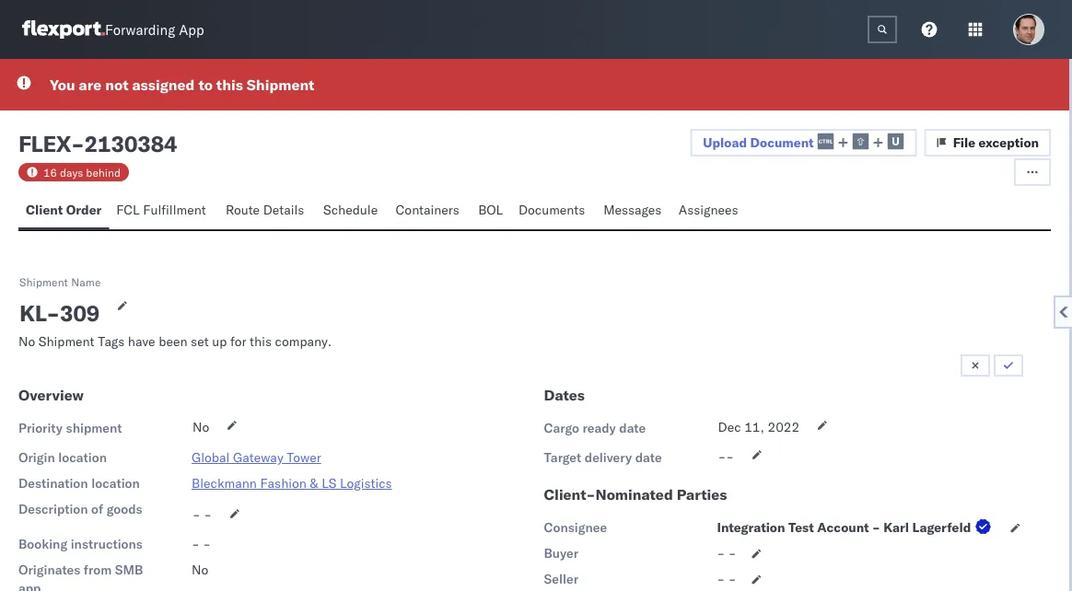 Task type: vqa. For each thing, say whether or not it's contained in the screenshot.
Trading
no



Task type: describe. For each thing, give the bounding box(es) containing it.
fulfillment
[[143, 202, 206, 218]]

been
[[159, 333, 187, 350]]

containers
[[396, 202, 460, 218]]

delivery
[[585, 450, 632, 466]]

description
[[18, 501, 88, 517]]

are
[[79, 76, 102, 94]]

destination
[[18, 475, 88, 491]]

have
[[128, 333, 155, 350]]

file exception
[[953, 134, 1039, 151]]

origin
[[18, 450, 55, 466]]

to
[[198, 76, 213, 94]]

messages
[[604, 202, 662, 218]]

karl
[[884, 520, 909, 536]]

bleckmann fashion & ls logistics
[[192, 475, 392, 491]]

seller
[[544, 571, 579, 587]]

bleckmann
[[192, 475, 257, 491]]

- - for buyer
[[717, 545, 737, 561]]

flexport. image
[[22, 20, 105, 39]]

file
[[953, 134, 976, 151]]

global gateway tower
[[192, 450, 321, 466]]

priority
[[18, 420, 63, 436]]

ls
[[322, 475, 336, 491]]

containers button
[[388, 193, 471, 229]]

you are not assigned to this shipment
[[50, 76, 314, 94]]

2 vertical spatial shipment
[[39, 333, 94, 350]]

up
[[212, 333, 227, 350]]

dates
[[544, 386, 585, 404]]

lagerfeld
[[913, 520, 971, 536]]

client
[[26, 202, 63, 218]]

for
[[230, 333, 246, 350]]

goods
[[107, 501, 142, 517]]

cargo
[[544, 420, 579, 436]]

1 vertical spatial this
[[250, 333, 272, 350]]

booking instructions
[[18, 536, 143, 552]]

client-
[[544, 485, 596, 504]]

gateway
[[233, 450, 283, 466]]

exception
[[979, 134, 1039, 151]]

assignees button
[[671, 193, 749, 229]]

fcl
[[116, 202, 140, 218]]

location for origin location
[[58, 450, 107, 466]]

upload
[[703, 134, 747, 150]]

flex - 2130384
[[18, 130, 177, 158]]

forwarding app link
[[22, 20, 204, 39]]

cargo ready date
[[544, 420, 646, 436]]

assigned
[[132, 76, 195, 94]]

logistics
[[340, 475, 392, 491]]

client-nominated parties
[[544, 485, 727, 504]]

date for cargo ready date
[[619, 420, 646, 436]]

route
[[226, 202, 260, 218]]

schedule button
[[316, 193, 388, 229]]

booking
[[18, 536, 67, 552]]

bleckmann fashion & ls logistics link
[[192, 475, 392, 491]]

tower
[[287, 450, 321, 466]]

smb
[[115, 562, 143, 578]]

--
[[718, 449, 734, 465]]

originates
[[18, 562, 80, 578]]

16 days behind
[[43, 165, 121, 179]]

2130384
[[84, 130, 177, 158]]

16
[[43, 165, 57, 179]]

client order
[[26, 202, 102, 218]]

destination location
[[18, 475, 140, 491]]

forwarding app
[[105, 21, 204, 38]]

details
[[263, 202, 304, 218]]

bol button
[[471, 193, 511, 229]]

route details button
[[218, 193, 316, 229]]

nominated
[[596, 485, 673, 504]]

from
[[84, 562, 112, 578]]

309
[[60, 299, 99, 327]]



Task type: locate. For each thing, give the bounding box(es) containing it.
11,
[[744, 419, 764, 435]]

date for target delivery date
[[635, 450, 662, 466]]

you
[[50, 76, 75, 94]]

&
[[310, 475, 318, 491]]

1 vertical spatial shipment
[[19, 275, 68, 289]]

0 vertical spatial this
[[216, 76, 243, 94]]

this right for
[[250, 333, 272, 350]]

shipment right to
[[247, 76, 314, 94]]

bol
[[478, 202, 503, 218]]

company.
[[275, 333, 332, 350]]

no up global
[[193, 419, 209, 435]]

documents
[[519, 202, 585, 218]]

client order button
[[18, 193, 109, 229]]

- - for seller
[[717, 571, 737, 587]]

priority shipment
[[18, 420, 122, 436]]

fashion
[[260, 475, 307, 491]]

no
[[18, 333, 35, 350], [193, 419, 209, 435], [192, 562, 208, 578]]

0 vertical spatial location
[[58, 450, 107, 466]]

instructions
[[71, 536, 143, 552]]

2 vertical spatial no
[[192, 562, 208, 578]]

account
[[817, 520, 869, 536]]

2022
[[768, 419, 800, 435]]

target delivery date
[[544, 450, 662, 466]]

messages button
[[596, 193, 671, 229]]

location
[[58, 450, 107, 466], [91, 475, 140, 491]]

1 vertical spatial date
[[635, 450, 662, 466]]

fcl fulfillment
[[116, 202, 206, 218]]

- -
[[193, 507, 212, 523], [192, 536, 211, 552], [717, 545, 737, 561], [717, 571, 737, 587]]

forwarding
[[105, 21, 175, 38]]

consignee
[[544, 520, 607, 536]]

tags
[[98, 333, 125, 350]]

no right smb
[[192, 562, 208, 578]]

shipment
[[66, 420, 122, 436]]

flex
[[18, 130, 71, 158]]

buyer
[[544, 545, 579, 561]]

shipment up the kl-
[[19, 275, 68, 289]]

test
[[788, 520, 814, 536]]

set
[[191, 333, 209, 350]]

location for destination location
[[91, 475, 140, 491]]

originates from smb app
[[18, 562, 143, 591]]

0 vertical spatial shipment
[[247, 76, 314, 94]]

None text field
[[868, 16, 897, 43]]

0 vertical spatial date
[[619, 420, 646, 436]]

no down the kl-
[[18, 333, 35, 350]]

this right to
[[216, 76, 243, 94]]

parties
[[677, 485, 727, 504]]

global gateway tower link
[[192, 450, 321, 466]]

document
[[750, 134, 814, 150]]

target
[[544, 450, 581, 466]]

shipment
[[247, 76, 314, 94], [19, 275, 68, 289], [39, 333, 94, 350]]

global
[[192, 450, 230, 466]]

origin location
[[18, 450, 107, 466]]

location up the destination location
[[58, 450, 107, 466]]

ready
[[583, 420, 616, 436]]

no shipment tags have been set up for this company.
[[18, 333, 332, 350]]

date right 'ready'
[[619, 420, 646, 436]]

route details
[[226, 202, 304, 218]]

dec
[[718, 419, 741, 435]]

assignees
[[679, 202, 738, 218]]

0 horizontal spatial this
[[216, 76, 243, 94]]

description of goods
[[18, 501, 142, 517]]

of
[[91, 501, 103, 517]]

integration
[[717, 520, 785, 536]]

behind
[[86, 165, 121, 179]]

shipment down kl-309
[[39, 333, 94, 350]]

1 vertical spatial no
[[193, 419, 209, 435]]

order
[[66, 202, 102, 218]]

- - for description of goods
[[193, 507, 212, 523]]

days
[[60, 165, 83, 179]]

location up the goods
[[91, 475, 140, 491]]

app
[[18, 580, 41, 591]]

1 horizontal spatial this
[[250, 333, 272, 350]]

date up the client-nominated parties
[[635, 450, 662, 466]]

0 vertical spatial no
[[18, 333, 35, 350]]

file exception button
[[925, 129, 1051, 157], [925, 129, 1051, 157]]

schedule
[[323, 202, 378, 218]]

app
[[179, 21, 204, 38]]

name
[[71, 275, 101, 289]]

overview
[[18, 386, 84, 404]]

this
[[216, 76, 243, 94], [250, 333, 272, 350]]

kl-309
[[19, 299, 99, 327]]

integration test account - karl lagerfeld
[[717, 520, 971, 536]]

1 vertical spatial location
[[91, 475, 140, 491]]

documents button
[[511, 193, 596, 229]]

not
[[105, 76, 128, 94]]



